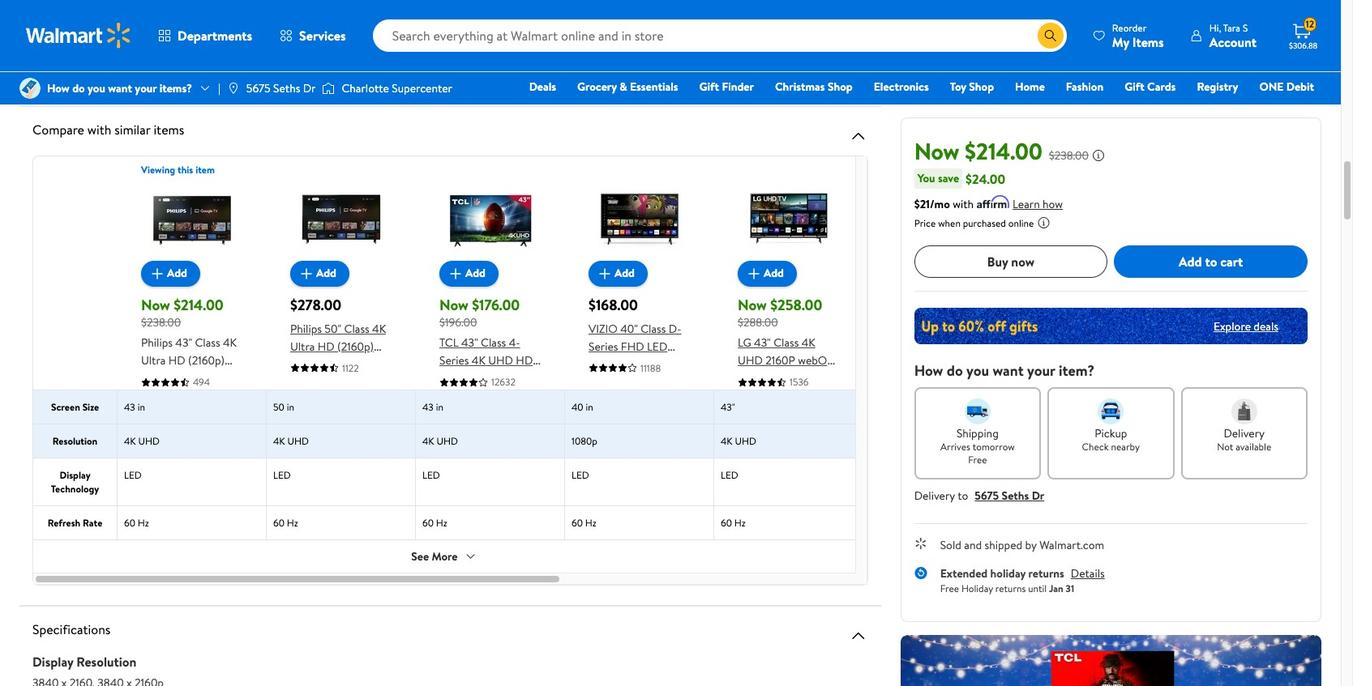 Task type: locate. For each thing, give the bounding box(es) containing it.
add to cart image down philips 43" class 4k ultra hd (2160p) google smart led tv (43pul7652/f7) image
[[148, 264, 167, 283]]

add left cart
[[1179, 253, 1202, 271]]

43 in cell
[[118, 391, 267, 424], [416, 391, 565, 424]]

deals
[[529, 79, 556, 95]]

gift for gift cards
[[1125, 79, 1145, 95]]

0 horizontal spatial do
[[72, 80, 85, 96]]

delivery not available
[[1217, 426, 1272, 454]]

pickup check nearby
[[1082, 426, 1140, 454]]

compare
[[32, 120, 84, 138]]

walmart.com
[[1040, 538, 1105, 554]]

in for first '43 in' cell from right
[[436, 401, 444, 414]]

now inside now $258.00 $288.00 lg 43" class 4k uhd 2160p webos smart tv - 43uq7070zud
[[738, 295, 767, 315]]

0 horizontal spatial and
[[427, 69, 445, 86]]

add to cart image inside now $258.00 group
[[744, 264, 764, 283]]

3 in from the left
[[436, 401, 444, 414]]

learn more about strikethrough prices image
[[1092, 149, 1105, 162]]

43s451
[[440, 388, 475, 405]]

add to cart image inside "now $176.00" group
[[446, 264, 466, 283]]

2 in from the left
[[287, 401, 294, 414]]

4k uhd right resolution row header
[[124, 435, 160, 448]]

your
[[90, 26, 112, 43], [159, 26, 181, 43], [158, 41, 180, 57], [135, 80, 157, 96], [1027, 361, 1056, 381]]

buy now
[[988, 253, 1035, 271]]

details
[[1071, 566, 1105, 582]]

add up $176.00
[[466, 266, 486, 282]]

led inside $168.00 vizio 40" class d- series fhd led smart tv d40f-j09
[[647, 339, 668, 355]]

2 43 from the left
[[423, 401, 434, 414]]

1 horizontal spatial series
[[589, 339, 618, 355]]

delivery inside the delivery not available
[[1224, 426, 1265, 442]]

add for philips
[[316, 266, 337, 282]]

row header
[[33, 176, 118, 390]]

4 led cell from the left
[[565, 459, 714, 506]]

see right it.
[[752, 69, 770, 86]]

class right 50"
[[344, 321, 370, 337]]

add button up $168.00 at the top left
[[589, 261, 648, 287]]

(50pul7552/f7)
[[306, 374, 388, 390]]

tv up 50 in
[[290, 374, 304, 390]]

1 vertical spatial $214.00
[[174, 295, 224, 315]]

google up (43pul7652/f7)
[[141, 371, 177, 387]]

add to cart image up $288.00
[[744, 264, 764, 283]]

tv right the 'roku'
[[499, 371, 512, 387]]

resolution inside row header
[[53, 435, 98, 448]]

learn
[[1013, 196, 1040, 212]]

- inside now $176.00 $196.00 tcl 43" class 4- series 4k uhd hdr smart roku tv - 43s451
[[515, 371, 519, 387]]

1 horizontal spatial see
[[752, 69, 770, 86]]

row containing screen size
[[33, 390, 1311, 424]]

with up price when purchased online
[[953, 196, 974, 212]]

1 vertical spatial $238.00
[[141, 314, 181, 330]]

2 add button from the left
[[290, 261, 350, 287]]

$214.00 up $24.00
[[965, 135, 1043, 167]]

0 vertical spatial want
[[108, 80, 132, 96]]

technology
[[51, 483, 99, 496]]

43 in for first '43 in' cell
[[124, 401, 145, 414]]

1 horizontal spatial apps
[[231, 12, 254, 28]]

40
[[572, 401, 584, 414]]

tomorrow
[[973, 440, 1015, 454]]

series down the vizio
[[589, 339, 618, 355]]

class inside $278.00 philips 50" class 4k ultra hd (2160p) google smart led tv (50pul7552/f7)
[[344, 321, 370, 337]]

ultra up (43pul7652/f7)
[[141, 353, 166, 369]]

with
[[87, 120, 111, 138], [953, 196, 974, 212]]

seths down big
[[273, 80, 300, 96]]

free
[[968, 453, 987, 467], [940, 582, 959, 596]]

smart inside now $258.00 $288.00 lg 43" class 4k uhd 2160p webos smart tv - 43uq7070zud
[[738, 371, 767, 387]]

now inside now $176.00 $196.00 tcl 43" class 4- series 4k uhd hdr smart roku tv - 43s451
[[440, 295, 469, 315]]

– left "choose"
[[117, 12, 123, 28]]

1 add button from the left
[[141, 261, 200, 287]]

add to cart image inside $278.00 group
[[297, 264, 316, 283]]

add to cart image for $176.00
[[446, 264, 466, 283]]

1 horizontal spatial add to cart image
[[595, 264, 615, 283]]

row containing display technology
[[33, 458, 1311, 506]]

hdr
[[516, 353, 540, 369]]

- inside now $258.00 $288.00 lg 43" class 4k uhd 2160p webos smart tv - 43uq7070zud
[[786, 371, 790, 387]]

add for $176.00
[[466, 266, 486, 282]]

0 vertical spatial $214.00
[[965, 135, 1043, 167]]

class for now $214.00
[[195, 335, 220, 351]]

add button
[[141, 261, 200, 287], [290, 261, 350, 287], [440, 261, 499, 287], [589, 261, 648, 287], [738, 261, 797, 287]]

add button up now $214.00 $238.00 philips 43" class 4k ultra hd (2160p) google smart led tv (43pul7652/f7)
[[141, 261, 200, 287]]

0 vertical spatial how
[[47, 80, 70, 96]]

1 horizontal spatial $238.00
[[1049, 148, 1089, 164]]

2 shop from the left
[[969, 79, 994, 95]]

you save $24.00
[[918, 170, 1006, 188]]

display for display resolution
[[32, 654, 73, 671]]

add button for philips
[[290, 261, 350, 287]]

how up "arrives"
[[915, 361, 944, 381]]

1 horizontal spatial want
[[993, 361, 1024, 381]]

1 horizontal spatial google
[[290, 356, 326, 373]]

1 horizontal spatial 43 in cell
[[416, 391, 565, 424]]

display technology row header
[[33, 459, 118, 506]]

1 gift from the left
[[700, 79, 719, 95]]

3 60 hz cell from the left
[[416, 507, 565, 540]]

one debit walmart+
[[1260, 79, 1315, 118]]

tv left "put"
[[115, 26, 128, 43]]

product
[[197, 69, 237, 86]]

43 for first '43 in' cell from right
[[423, 401, 434, 414]]

1 horizontal spatial with
[[953, 196, 974, 212]]

2 add to cart image from the left
[[595, 264, 615, 283]]

reorder
[[1113, 21, 1147, 34]]

43" inside now $258.00 $288.00 lg 43" class 4k uhd 2160p webos smart tv - 43uq7070zud
[[754, 335, 771, 351]]

1 horizontal spatial seths
[[1002, 488, 1029, 504]]

0 horizontal spatial $238.00
[[141, 314, 181, 330]]

delivery up sold
[[915, 488, 955, 504]]

now inside now $214.00 $238.00 philips 43" class 4k ultra hd (2160p) google smart led tv (43pul7652/f7)
[[141, 295, 170, 315]]

0 horizontal spatial screen
[[51, 401, 80, 414]]

in inside cell
[[287, 401, 294, 414]]

class inside now $214.00 $238.00 philips 43" class 4k ultra hd (2160p) google smart led tv (43pul7652/f7)
[[195, 335, 220, 351]]

2 horizontal spatial and
[[965, 538, 982, 554]]

4k inside now $176.00 $196.00 tcl 43" class 4- series 4k uhd hdr smart roku tv - 43s451
[[472, 353, 486, 369]]

43" right lg
[[754, 335, 771, 351]]

2160p
[[766, 353, 795, 369]]

1 vertical spatial do
[[947, 361, 963, 381]]

1 horizontal spatial (2160p)
[[337, 339, 374, 355]]

in right size
[[138, 401, 145, 414]]

0 horizontal spatial 43 in cell
[[118, 391, 267, 424]]

– left connect
[[104, 41, 110, 57]]

tcl 43" class 4-series 4k uhd hdr smart roku tv - 43s451 image
[[448, 176, 533, 261]]

viewing this item
[[141, 163, 215, 176]]

1 add to cart image from the left
[[446, 264, 466, 283]]

row containing resolution
[[33, 424, 1311, 458]]

$21/mo with
[[915, 196, 974, 212]]

price when purchased online
[[915, 217, 1034, 230]]

0 horizontal spatial shop
[[828, 79, 853, 95]]

2 horizontal spatial add to cart image
[[744, 264, 764, 283]]

1 vertical spatial with
[[953, 196, 974, 212]]

1 horizontal spatial how
[[915, 361, 944, 381]]

3 row from the top
[[33, 424, 1311, 458]]

finder
[[722, 79, 754, 95]]

ultra down $278.00
[[290, 339, 315, 355]]

nearby
[[1111, 440, 1140, 454]]

$214.00 for now $214.00 $238.00 philips 43" class 4k ultra hd (2160p) google smart led tv (43pul7652/f7)
[[174, 295, 224, 315]]

4k uhd cell down 43" cell
[[714, 425, 864, 458]]

tv inside popular apps – choose from 5,000+ apps cast to your tv – put your small screen on your big screen bluetooth – connect your devices
[[115, 26, 128, 43]]

0 horizontal spatial add to cart image
[[148, 264, 167, 283]]

add button up $176.00
[[440, 261, 499, 287]]

information.
[[239, 69, 301, 86]]

1 vertical spatial free
[[940, 582, 959, 596]]

display resolution
[[32, 654, 137, 671]]

1 horizontal spatial add to cart image
[[297, 264, 316, 283]]

5675
[[246, 80, 271, 96], [975, 488, 999, 504]]

display inside display technology
[[60, 469, 90, 483]]

43
[[124, 401, 135, 414], [423, 401, 434, 414]]

do
[[72, 80, 85, 96], [947, 361, 963, 381]]

(2160p)
[[337, 339, 374, 355], [188, 353, 225, 369]]

uhd down 50 in
[[287, 435, 309, 448]]

dr right information.
[[303, 80, 316, 96]]

add button up the $258.00
[[738, 261, 797, 287]]

60 hz cell
[[118, 507, 267, 540], [267, 507, 416, 540], [416, 507, 565, 540], [565, 507, 714, 540], [714, 507, 864, 540]]

4 in from the left
[[586, 401, 593, 414]]

add button up $278.00
[[290, 261, 350, 287]]

2 gift from the left
[[1125, 79, 1145, 95]]

1 horizontal spatial 43 in
[[423, 401, 444, 414]]

add inside now $214.00 'group'
[[167, 266, 187, 282]]

class inside now $258.00 $288.00 lg 43" class 4k uhd 2160p webos smart tv - 43uq7070zud
[[774, 335, 799, 351]]

class for now $176.00
[[481, 335, 506, 351]]

43 right size
[[124, 401, 135, 414]]

add inside "now $176.00" group
[[466, 266, 486, 282]]

$214.00 for now $214.00
[[965, 135, 1043, 167]]

0 horizontal spatial want
[[108, 80, 132, 96]]

tv down 'fhd'
[[621, 356, 634, 373]]

add for vizio
[[615, 266, 635, 282]]

$278.00 philips 50" class 4k ultra hd (2160p) google smart led tv (50pul7552/f7)
[[290, 295, 388, 390]]

$214.00 inside now $214.00 $238.00 philips 43" class 4k ultra hd (2160p) google smart led tv (43pul7652/f7)
[[174, 295, 224, 315]]

43" for $258.00
[[754, 335, 771, 351]]

add
[[1179, 253, 1202, 271], [167, 266, 187, 282], [316, 266, 337, 282], [466, 266, 486, 282], [615, 266, 635, 282], [764, 266, 784, 282]]

1 horizontal spatial -
[[786, 371, 790, 387]]

– left "put"
[[131, 26, 137, 43]]

tv left (43pul7652/f7)
[[141, 388, 154, 405]]

0 horizontal spatial seths
[[273, 80, 300, 96]]

led cell
[[118, 459, 267, 506], [267, 459, 416, 506], [416, 459, 565, 506], [565, 459, 714, 506], [714, 459, 864, 506]]

add to cart image
[[148, 264, 167, 283], [297, 264, 316, 283]]

on
[[249, 26, 262, 43]]

tv inside now $214.00 $238.00 philips 43" class 4k ultra hd (2160p) google smart led tv (43pul7652/f7)
[[141, 388, 154, 405]]

0 horizontal spatial $214.00
[[174, 295, 224, 315]]

to inside popular apps – choose from 5,000+ apps cast to your tv – put your small screen on your big screen bluetooth – connect your devices
[[77, 26, 87, 43]]

free down the shipping
[[968, 453, 987, 467]]

0 horizontal spatial (2160p)
[[188, 353, 225, 369]]

and right sold
[[965, 538, 982, 554]]

want left item?
[[993, 361, 1024, 381]]

1 horizontal spatial do
[[947, 361, 963, 381]]

now for now $214.00 $238.00 philips 43" class 4k ultra hd (2160p) google smart led tv (43pul7652/f7)
[[141, 295, 170, 315]]

5 row from the top
[[33, 506, 1311, 540]]

see inside button
[[411, 549, 429, 565]]

5 hz from the left
[[735, 517, 746, 530]]

43 in right size
[[124, 401, 145, 414]]

returns left until
[[996, 582, 1026, 596]]

add up the $258.00
[[764, 266, 784, 282]]

with for $21/mo
[[953, 196, 974, 212]]

add to cart image up $168.00 at the top left
[[595, 264, 615, 283]]

0 horizontal spatial google
[[141, 371, 177, 387]]

returns left the 31
[[1029, 566, 1065, 582]]

1 vertical spatial delivery
[[915, 488, 955, 504]]

philips down $278.00
[[290, 321, 322, 337]]

add down philips 43" class 4k ultra hd (2160p) google smart led tv (43pul7652/f7) image
[[167, 266, 187, 282]]

1 horizontal spatial 43
[[423, 401, 434, 414]]

1 vertical spatial dr
[[1032, 488, 1045, 504]]

0 horizontal spatial 43 in
[[124, 401, 145, 414]]

1 horizontal spatial ultra
[[290, 339, 315, 355]]

delivery down intent image for delivery
[[1224, 426, 1265, 442]]

1 - from the left
[[515, 371, 519, 387]]

see left more
[[411, 549, 429, 565]]

smart up 43s451
[[440, 371, 469, 387]]

2 horizontal spatial screen
[[308, 26, 342, 43]]

philips up (43pul7652/f7)
[[141, 335, 173, 351]]

0 vertical spatial delivery
[[1224, 426, 1265, 442]]

sold and shipped by walmart.com
[[940, 538, 1105, 554]]

google inside now $214.00 $238.00 philips 43" class 4k ultra hd (2160p) google smart led tv (43pul7652/f7)
[[141, 371, 177, 387]]

resolution down specifications
[[77, 654, 137, 671]]

hd inside now $214.00 $238.00 philips 43" class 4k ultra hd (2160p) google smart led tv (43pul7652/f7)
[[168, 353, 185, 369]]

add to cart image for vizio
[[595, 264, 615, 283]]

3 add button from the left
[[440, 261, 499, 287]]

1 apps from the left
[[92, 12, 114, 28]]

3 led cell from the left
[[416, 459, 565, 506]]

to inside button
[[1205, 253, 1218, 271]]

4k uhd cell down 50 in cell
[[267, 425, 416, 458]]

item
[[196, 163, 215, 176]]

led inside now $214.00 $238.00 philips 43" class 4k ultra hd (2160p) google smart led tv (43pul7652/f7)
[[212, 371, 232, 387]]

class inside now $176.00 $196.00 tcl 43" class 4- series 4k uhd hdr smart roku tv - 43s451
[[481, 335, 506, 351]]

want down connect
[[108, 80, 132, 96]]

1 add to cart image from the left
[[148, 264, 167, 283]]

add button inside now $214.00 'group'
[[141, 261, 200, 287]]

5675 down tomorrow
[[975, 488, 999, 504]]

1 horizontal spatial free
[[968, 453, 987, 467]]

s
[[1243, 21, 1248, 34]]

1 horizontal spatial hd
[[318, 339, 335, 355]]

0 vertical spatial seths
[[273, 80, 300, 96]]

now $176.00 $196.00 tcl 43" class 4- series 4k uhd hdr smart roku tv - 43s451
[[440, 295, 540, 405]]

row containing refresh rate
[[33, 506, 1311, 540]]

in down tcl
[[436, 401, 444, 414]]

series inside now $176.00 $196.00 tcl 43" class 4- series 4k uhd hdr smart roku tv - 43s451
[[440, 353, 469, 369]]

0 horizontal spatial see
[[411, 549, 429, 565]]

now for now $214.00
[[915, 135, 960, 167]]

explore deals
[[1214, 318, 1279, 335]]

hd down 50"
[[318, 339, 335, 355]]

1 shop from the left
[[828, 79, 853, 95]]

apps right popular
[[92, 12, 114, 28]]

0 horizontal spatial 5675
[[246, 80, 271, 96]]

similar
[[115, 120, 150, 138]]

40 in cell
[[565, 391, 714, 424]]

0 horizontal spatial returns
[[996, 582, 1026, 596]]

0 horizontal spatial 43
[[124, 401, 135, 414]]

0 vertical spatial dr
[[303, 80, 316, 96]]

- down 2160p
[[786, 371, 790, 387]]

0 vertical spatial $238.00
[[1049, 148, 1089, 164]]

seths up the sold and shipped by walmart.com
[[1002, 488, 1029, 504]]

save
[[938, 170, 959, 187]]

$214.00 up the 494 on the bottom left of the page
[[174, 295, 224, 315]]

free left holiday on the bottom of page
[[940, 582, 959, 596]]

1 in from the left
[[138, 401, 145, 414]]

you right we
[[88, 80, 105, 96]]

add up $278.00
[[316, 266, 337, 282]]

smart
[[329, 356, 358, 373], [589, 356, 618, 373], [180, 371, 209, 387], [440, 371, 469, 387], [738, 371, 767, 387]]

display for display technology
[[60, 469, 90, 483]]

5 add button from the left
[[738, 261, 797, 287]]

delivery for to
[[915, 488, 955, 504]]

screen left size
[[51, 401, 80, 414]]

to
[[77, 26, 87, 43], [90, 69, 101, 86], [1205, 253, 1218, 271], [958, 488, 969, 504]]

deals link
[[522, 78, 564, 96]]

1 horizontal spatial  image
[[322, 80, 335, 97]]

uhd inside now $176.00 $196.00 tcl 43" class 4- series 4k uhd hdr smart roku tv - 43s451
[[488, 353, 513, 369]]

0 horizontal spatial free
[[940, 582, 959, 596]]

apps right 5,000+
[[231, 12, 254, 28]]

0 horizontal spatial ultra
[[141, 353, 166, 369]]

ultra
[[290, 339, 315, 355], [141, 353, 166, 369]]

 image left we
[[19, 78, 41, 99]]

5 60 from the left
[[721, 517, 732, 530]]

extended holiday returns details free holiday returns until jan 31
[[940, 566, 1105, 596]]

uhd up 12632
[[488, 353, 513, 369]]

resolution row header
[[33, 425, 118, 458]]

43 left 43s451
[[423, 401, 434, 414]]

do right we
[[72, 80, 85, 96]]

4 add button from the left
[[589, 261, 648, 287]]

1 horizontal spatial and
[[615, 69, 633, 86]]

60
[[124, 517, 135, 530], [273, 517, 285, 530], [423, 517, 434, 530], [572, 517, 583, 530], [721, 517, 732, 530]]

class left 4-
[[481, 335, 506, 351]]

0 horizontal spatial delivery
[[915, 488, 955, 504]]

(2160p) inside $278.00 philips 50" class 4k ultra hd (2160p) google smart led tv (50pul7552/f7)
[[337, 339, 374, 355]]

and left others
[[427, 69, 445, 86]]

screen
[[213, 26, 247, 43], [308, 26, 342, 43], [51, 401, 80, 414]]

1 vertical spatial 5675
[[975, 488, 999, 504]]

0 horizontal spatial add to cart image
[[446, 264, 466, 283]]

0 horizontal spatial hd
[[168, 353, 185, 369]]

seths
[[273, 80, 300, 96], [1002, 488, 1029, 504]]

1 row from the top
[[33, 163, 1311, 405]]

intent image for pickup image
[[1098, 399, 1124, 425]]

4 row from the top
[[33, 458, 1311, 506]]

resolution down screen size
[[53, 435, 98, 448]]

add to cart image inside now $214.00 'group'
[[148, 264, 167, 283]]

add button inside $278.00 group
[[290, 261, 350, 287]]

do up the shipping
[[947, 361, 963, 381]]

2 60 hz cell from the left
[[267, 507, 416, 540]]

christmas shop
[[775, 79, 853, 95]]

1 horizontal spatial $214.00
[[965, 135, 1043, 167]]

4k uhd down 43uq7070zud
[[721, 435, 757, 448]]

add button inside now $258.00 group
[[738, 261, 797, 287]]

1 hz from the left
[[138, 517, 149, 530]]

holiday
[[991, 566, 1026, 582]]

dr
[[303, 80, 316, 96], [1032, 488, 1045, 504]]

1 horizontal spatial shop
[[969, 79, 994, 95]]

1 43 in from the left
[[124, 401, 145, 414]]

1 vertical spatial see
[[411, 549, 429, 565]]

3 add to cart image from the left
[[744, 264, 764, 283]]

4k uhd cell
[[118, 425, 267, 458], [267, 425, 416, 458], [416, 425, 565, 458], [714, 425, 864, 458]]

tv inside now $258.00 $288.00 lg 43" class 4k uhd 2160p webos smart tv - 43uq7070zud
[[770, 371, 783, 387]]

43" left 43uq7070zud
[[721, 401, 735, 414]]

1080p cell
[[565, 425, 714, 458]]

smart up (43pul7652/f7)
[[180, 371, 209, 387]]

d-
[[669, 321, 682, 337]]

and left we
[[615, 69, 633, 86]]

4k uhd cell down (43pul7652/f7)
[[118, 425, 267, 458]]

free inside 'extended holiday returns details free holiday returns until jan 31'
[[940, 582, 959, 596]]

smart up 43uq7070zud
[[738, 371, 767, 387]]

5 60 hz cell from the left
[[714, 507, 864, 540]]

1 horizontal spatial delivery
[[1224, 426, 1265, 442]]

in for 50 in cell
[[287, 401, 294, 414]]

0 horizontal spatial with
[[87, 120, 111, 138]]

4k uhd down 50 in
[[273, 435, 309, 448]]

in
[[138, 401, 145, 414], [287, 401, 294, 414], [436, 401, 444, 414], [586, 401, 593, 414]]

- down hdr
[[515, 371, 519, 387]]

0 vertical spatial display
[[60, 469, 90, 483]]

add up $168.00 at the top left
[[615, 266, 635, 282]]

0 horizontal spatial series
[[440, 353, 469, 369]]

to left 5675 seths dr button
[[958, 488, 969, 504]]

grocery
[[577, 79, 617, 95]]

fashion link
[[1059, 78, 1111, 96]]

0 horizontal spatial apps
[[92, 12, 114, 28]]

hd inside $278.00 philips 50" class 4k ultra hd (2160p) google smart led tv (50pul7552/f7)
[[318, 339, 335, 355]]

1 vertical spatial how
[[915, 361, 944, 381]]

0 vertical spatial resolution
[[53, 435, 98, 448]]

affirm image
[[977, 195, 1010, 208]]

add to cart image for $258.00
[[744, 264, 764, 283]]

series inside $168.00 vizio 40" class d- series fhd led smart tv d40f-j09
[[589, 339, 618, 355]]

0 vertical spatial with
[[87, 120, 111, 138]]

gift
[[700, 79, 719, 95], [1125, 79, 1145, 95]]

now $214.00 group
[[141, 176, 243, 405]]

1 horizontal spatial gift
[[1125, 79, 1145, 95]]

1 horizontal spatial 5675
[[975, 488, 999, 504]]

0 horizontal spatial philips
[[141, 335, 173, 351]]

dr up by
[[1032, 488, 1045, 504]]

to right aim
[[90, 69, 101, 86]]

43 for first '43 in' cell
[[124, 401, 135, 414]]

0 vertical spatial free
[[968, 453, 987, 467]]

row containing now $214.00
[[33, 163, 1311, 405]]

vizio 40" class d-series fhd led smart tv d40f-j09 image
[[598, 176, 682, 261]]

add inside $278.00 group
[[316, 266, 337, 282]]

add inside $168.00 group
[[615, 266, 635, 282]]

0 horizontal spatial how
[[47, 80, 70, 96]]

0 horizontal spatial gift
[[700, 79, 719, 95]]

smart down the vizio
[[589, 356, 618, 373]]

specifications image
[[849, 627, 868, 646]]

and
[[427, 69, 445, 86], [615, 69, 633, 86], [965, 538, 982, 554]]

1 horizontal spatial screen
[[213, 26, 247, 43]]

4 60 hz cell from the left
[[565, 507, 714, 540]]

webos
[[798, 353, 834, 369]]

toy shop
[[950, 79, 994, 95]]

not
[[678, 69, 695, 86]]

2 43 in from the left
[[423, 401, 444, 414]]

search icon image
[[1044, 29, 1057, 42]]

screen right big
[[308, 26, 342, 43]]

gift cards
[[1125, 79, 1176, 95]]

(2160p) up "1122"
[[337, 339, 374, 355]]

4k uhd cell down 43s451
[[416, 425, 565, 458]]

philips 43" class 4k ultra hd (2160p) google smart led tv (43pul7652/f7) image
[[150, 176, 234, 261]]

add to cart image for $278.00
[[297, 264, 316, 283]]

$176.00
[[472, 295, 520, 315]]

2 add to cart image from the left
[[297, 264, 316, 283]]

display down resolution row header
[[60, 469, 90, 483]]

 image
[[227, 82, 240, 95]]

row
[[33, 163, 1311, 405], [33, 390, 1311, 424], [33, 424, 1311, 458], [33, 458, 1311, 506], [33, 506, 1311, 540]]

43uq7070zud
[[738, 388, 815, 405]]

43" inside now $176.00 $196.00 tcl 43" class 4- series 4k uhd hdr smart roku tv - 43s451
[[461, 335, 478, 351]]

tv inside $278.00 philips 50" class 4k ultra hd (2160p) google smart led tv (50pul7552/f7)
[[290, 374, 304, 390]]

0 horizontal spatial  image
[[19, 78, 41, 99]]

in for 40 in cell
[[586, 401, 593, 414]]

0 vertical spatial 5675
[[246, 80, 271, 96]]

2 - from the left
[[786, 371, 790, 387]]

tv inside now $176.00 $196.00 tcl 43" class 4- series 4k uhd hdr smart roku tv - 43s451
[[499, 371, 512, 387]]

to right cast
[[77, 26, 87, 43]]

toy shop link
[[943, 78, 1002, 96]]

$214.00
[[965, 135, 1043, 167], [174, 295, 224, 315]]

tv up 43uq7070zud
[[770, 371, 783, 387]]

hd up (43pul7652/f7)
[[168, 353, 185, 369]]

add button inside $168.00 group
[[589, 261, 648, 287]]

 image for charlotte supercenter
[[322, 80, 335, 97]]

disclaimer
[[792, 69, 842, 86]]

add button inside "now $176.00" group
[[440, 261, 499, 287]]

1 horizontal spatial philips
[[290, 321, 322, 337]]

43" for $214.00
[[175, 335, 192, 351]]

2 4k uhd from the left
[[273, 435, 309, 448]]

 image
[[19, 78, 41, 99], [322, 80, 335, 97]]

uhd inside now $258.00 $288.00 lg 43" class 4k uhd 2160p webos smart tv - 43uq7070zud
[[738, 353, 763, 369]]

5 60 hz from the left
[[721, 517, 746, 530]]

43" inside now $214.00 $238.00 philips 43" class 4k ultra hd (2160p) google smart led tv (43pul7652/f7)
[[175, 335, 192, 351]]

2 row from the top
[[33, 390, 1311, 424]]

0 horizontal spatial -
[[515, 371, 519, 387]]

suppliers
[[381, 69, 424, 86]]

with left similar
[[87, 120, 111, 138]]

$258.00
[[771, 295, 823, 315]]

have
[[652, 69, 675, 86]]

ultra inside now $214.00 $238.00 philips 43" class 4k ultra hd (2160p) google smart led tv (43pul7652/f7)
[[141, 353, 166, 369]]

add inside now $258.00 group
[[764, 266, 784, 282]]

4k uhd down 43s451
[[423, 435, 458, 448]]

3 4k uhd cell from the left
[[416, 425, 565, 458]]

popular
[[52, 12, 89, 28]]

11188
[[641, 361, 661, 375]]

google left "1122"
[[290, 356, 326, 373]]

0 vertical spatial do
[[72, 80, 85, 96]]

1 vertical spatial resolution
[[77, 654, 137, 671]]

add to cart image
[[446, 264, 466, 283], [595, 264, 615, 283], [744, 264, 764, 283]]

1 43 from the left
[[124, 401, 135, 414]]

1 vertical spatial want
[[993, 361, 1024, 381]]

1 vertical spatial display
[[32, 654, 73, 671]]

electronics
[[874, 79, 929, 95]]



Task type: vqa. For each thing, say whether or not it's contained in the screenshot.


Task type: describe. For each thing, give the bounding box(es) containing it.
12632
[[491, 375, 516, 389]]

5,000+
[[193, 12, 229, 28]]

shipping
[[957, 426, 999, 442]]

1 43 in cell from the left
[[118, 391, 267, 424]]

philips 50" class 4k ultra hd (2160p) google smart led tv (50pul7552/f7) image
[[299, 176, 384, 261]]

cast
[[52, 26, 74, 43]]

walmart+
[[1266, 101, 1315, 118]]

google inside $278.00 philips 50" class 4k ultra hd (2160p) google smart led tv (50pul7552/f7)
[[290, 356, 326, 373]]

d40f-
[[637, 356, 666, 373]]

you right show
[[132, 69, 149, 86]]

one debit link
[[1252, 78, 1322, 96]]

check
[[1082, 440, 1109, 454]]

delivery to 5675 seths dr
[[915, 488, 1045, 504]]

1 vertical spatial seths
[[1002, 488, 1029, 504]]

2 60 hz from the left
[[273, 517, 298, 530]]

2 4k uhd cell from the left
[[267, 425, 416, 458]]

put
[[139, 26, 156, 43]]

0 vertical spatial see
[[752, 69, 770, 86]]

choose
[[126, 12, 163, 28]]

50
[[273, 401, 285, 414]]

our
[[773, 69, 789, 86]]

walmart image
[[26, 23, 131, 49]]

available
[[1236, 440, 1272, 454]]

1 horizontal spatial dr
[[1032, 488, 1045, 504]]

want for item?
[[993, 361, 1024, 381]]

$24.00
[[966, 170, 1006, 188]]

1 4k uhd cell from the left
[[118, 425, 267, 458]]

3 hz from the left
[[436, 517, 447, 530]]

want for items?
[[108, 80, 132, 96]]

Search search field
[[373, 19, 1067, 52]]

gift for gift finder
[[700, 79, 719, 95]]

2 60 from the left
[[273, 517, 285, 530]]

intent image for delivery image
[[1232, 399, 1258, 425]]

connect
[[112, 41, 155, 57]]

reorder my items
[[1113, 21, 1164, 51]]

4k inside now $214.00 $238.00 philips 43" class 4k ultra hd (2160p) google smart led tv (43pul7652/f7)
[[223, 335, 237, 351]]

2 hz from the left
[[287, 517, 298, 530]]

walmart+ link
[[1259, 101, 1322, 118]]

1080p
[[572, 435, 597, 448]]

refresh rate row header
[[33, 507, 118, 540]]

4 60 from the left
[[572, 517, 583, 530]]

3 60 hz from the left
[[423, 517, 447, 530]]

compare with similar items image
[[849, 126, 868, 146]]

now for now $258.00 $288.00 lg 43" class 4k uhd 2160p webos smart tv - 43uq7070zud
[[738, 295, 767, 315]]

add button for $258.00
[[738, 261, 797, 287]]

you
[[918, 170, 935, 187]]

4k inside $278.00 philips 50" class 4k ultra hd (2160p) google smart led tv (50pul7552/f7)
[[372, 321, 386, 337]]

free inside the shipping arrives tomorrow free
[[968, 453, 987, 467]]

smart inside $168.00 vizio 40" class d- series fhd led smart tv d40f-j09
[[589, 356, 618, 373]]

accurate
[[152, 69, 195, 86]]

4 4k uhd from the left
[[721, 435, 757, 448]]

gift cards link
[[1118, 78, 1184, 96]]

shop for christmas shop
[[828, 79, 853, 95]]

by
[[1026, 538, 1037, 554]]

j09
[[666, 356, 685, 373]]

do for how do you want your item?
[[947, 361, 963, 381]]

specifications
[[32, 621, 111, 639]]

uhd down 43uq7070zud
[[735, 435, 757, 448]]

philips inside now $214.00 $238.00 philips 43" class 4k ultra hd (2160p) google smart led tv (43pul7652/f7)
[[141, 335, 173, 351]]

online
[[1009, 217, 1034, 230]]

items?
[[160, 80, 192, 96]]

add for $214.00
[[167, 266, 187, 282]]

charlotte
[[342, 80, 389, 96]]

how do you want your item?
[[915, 361, 1095, 381]]

when
[[938, 217, 961, 230]]

what
[[521, 69, 545, 86]]

details button
[[1071, 566, 1105, 582]]

essentials
[[630, 79, 678, 95]]

debit
[[1287, 79, 1315, 95]]

manufacturers,
[[304, 69, 378, 86]]

add to cart image for now
[[148, 264, 167, 283]]

ultra inside $278.00 philips 50" class 4k ultra hd (2160p) google smart led tv (50pul7552/f7)
[[290, 339, 315, 355]]

1 led cell from the left
[[118, 459, 267, 506]]

charlotte supercenter
[[342, 80, 453, 96]]

2 led cell from the left
[[267, 459, 416, 506]]

0 horizontal spatial dr
[[303, 80, 316, 96]]

display technology
[[51, 469, 99, 496]]

(43pul7652/f7)
[[157, 388, 238, 405]]

 image for how do you want your items?
[[19, 78, 41, 99]]

1 60 hz from the left
[[124, 517, 149, 530]]

3 60 from the left
[[423, 517, 434, 530]]

1536
[[790, 375, 809, 389]]

50 in cell
[[267, 391, 416, 424]]

Walmart Site-Wide search field
[[373, 19, 1067, 52]]

$168.00 vizio 40" class d- series fhd led smart tv d40f-j09
[[589, 295, 685, 373]]

class inside $168.00 vizio 40" class d- series fhd led smart tv d40f-j09
[[641, 321, 666, 337]]

5675 seths dr button
[[975, 488, 1045, 504]]

arrives
[[941, 440, 971, 454]]

1 horizontal spatial returns
[[1029, 566, 1065, 582]]

5 led cell from the left
[[714, 459, 864, 506]]

now $258.00 group
[[738, 176, 840, 405]]

explore
[[1214, 318, 1251, 335]]

shop for toy shop
[[969, 79, 994, 95]]

4 4k uhd cell from the left
[[714, 425, 864, 458]]

uhd down (43pul7652/f7)
[[138, 435, 160, 448]]

tcl
[[440, 335, 459, 351]]

43 in for first '43 in' cell from right
[[423, 401, 444, 414]]

home
[[1015, 79, 1045, 95]]

2 43 in cell from the left
[[416, 391, 565, 424]]

purchased
[[963, 217, 1006, 230]]

intent image for shipping image
[[965, 399, 991, 425]]

buy now button
[[915, 246, 1108, 278]]

$168.00 group
[[589, 176, 691, 379]]

4 60 hz from the left
[[572, 517, 597, 530]]

in for first '43 in' cell
[[138, 401, 145, 414]]

one
[[1260, 79, 1284, 95]]

do for how do you want your items?
[[72, 80, 85, 96]]

philips inside $278.00 philips 50" class 4k ultra hd (2160p) google smart led tv (50pul7552/f7)
[[290, 321, 322, 337]]

add to cart
[[1179, 253, 1243, 271]]

account
[[1210, 33, 1257, 51]]

how do you want your items?
[[47, 80, 192, 96]]

cards
[[1148, 79, 1176, 95]]

learn how
[[1013, 196, 1063, 212]]

hi,
[[1210, 21, 1222, 34]]

up to sixty percent off deals. shop now. image
[[915, 308, 1308, 345]]

$306.88
[[1289, 40, 1318, 51]]

items
[[1133, 33, 1164, 51]]

screen size row header
[[33, 391, 118, 424]]

4k inside now $258.00 $288.00 lg 43" class 4k uhd 2160p webos smart tv - 43uq7070zud
[[802, 335, 816, 351]]

lg
[[738, 335, 752, 351]]

we
[[52, 69, 67, 86]]

smart inside now $214.00 $238.00 philips 43" class 4k ultra hd (2160p) google smart led tv (43pul7652/f7)
[[180, 371, 209, 387]]

2 apps from the left
[[231, 12, 254, 28]]

others
[[447, 69, 479, 86]]

add for $258.00
[[764, 266, 784, 282]]

you left see at the top
[[548, 69, 566, 86]]

screen inside screen size row header
[[51, 401, 80, 414]]

1 horizontal spatial –
[[117, 12, 123, 28]]

how for how do you want your items?
[[47, 80, 70, 96]]

services
[[299, 27, 346, 45]]

31
[[1066, 582, 1075, 596]]

services button
[[266, 16, 360, 55]]

see more button
[[398, 544, 490, 570]]

43" for $176.00
[[461, 335, 478, 351]]

50 in
[[273, 401, 294, 414]]

until
[[1029, 582, 1047, 596]]

2 horizontal spatial –
[[131, 26, 137, 43]]

4 hz from the left
[[585, 517, 597, 530]]

smart inside now $176.00 $196.00 tcl 43" class 4- series 4k uhd hdr smart roku tv - 43s451
[[440, 371, 469, 387]]

here,
[[588, 69, 613, 86]]

(2160p) inside now $214.00 $238.00 philips 43" class 4k ultra hd (2160p) google smart led tv (43pul7652/f7)
[[188, 353, 225, 369]]

how for how do you want your item?
[[915, 361, 944, 381]]

with for compare
[[87, 120, 111, 138]]

0 horizontal spatial –
[[104, 41, 110, 57]]

supercenter
[[392, 80, 453, 96]]

christmas
[[775, 79, 825, 95]]

departments
[[178, 27, 252, 45]]

$168.00
[[589, 295, 638, 315]]

we
[[636, 69, 650, 86]]

class for now $258.00
[[774, 335, 799, 351]]

extended
[[940, 566, 988, 582]]

smart inside $278.00 philips 50" class 4k ultra hd (2160p) google smart led tv (50pul7552/f7)
[[329, 356, 358, 373]]

tv inside $168.00 vizio 40" class d- series fhd led smart tv d40f-j09
[[621, 356, 634, 373]]

50"
[[325, 321, 342, 337]]

lg 43" class 4k uhd 2160p webos smart tv - 43uq7070zud image
[[747, 176, 831, 261]]

shipped
[[985, 538, 1023, 554]]

led inside $278.00 philips 50" class 4k ultra hd (2160p) google smart led tv (50pul7552/f7)
[[361, 356, 382, 373]]

delivery for not
[[1224, 426, 1265, 442]]

1 60 hz cell from the left
[[118, 507, 267, 540]]

departments button
[[144, 16, 266, 55]]

add button for vizio
[[589, 261, 648, 287]]

add button for $214.00
[[141, 261, 200, 287]]

you up intent image for shipping
[[967, 361, 989, 381]]

uhd down 43s451
[[437, 435, 458, 448]]

now $258.00 $288.00 lg 43" class 4k uhd 2160p webos smart tv - 43uq7070zud
[[738, 295, 834, 405]]

cart
[[1221, 253, 1243, 271]]

1 4k uhd from the left
[[124, 435, 160, 448]]

add inside button
[[1179, 253, 1202, 271]]

now $176.00 group
[[440, 176, 542, 405]]

$278.00 group
[[290, 176, 393, 390]]

40"
[[620, 321, 638, 337]]

screen size
[[51, 401, 99, 414]]

grocery & essentials link
[[570, 78, 686, 96]]

43" inside cell
[[721, 401, 735, 414]]

legal information image
[[1038, 217, 1051, 230]]

deals
[[1254, 318, 1279, 335]]

3 4k uhd from the left
[[423, 435, 458, 448]]

$238.00 inside now $214.00 $238.00 philips 43" class 4k ultra hd (2160p) google smart led tv (43pul7652/f7)
[[141, 314, 181, 330]]

1 60 from the left
[[124, 517, 135, 530]]

grocery & essentials
[[577, 79, 678, 95]]

not
[[1217, 440, 1234, 454]]

how
[[1043, 196, 1063, 212]]

sold
[[940, 538, 962, 554]]

learn how button
[[1013, 196, 1063, 213]]

big
[[289, 26, 305, 43]]

43" cell
[[714, 391, 864, 424]]

add button for $176.00
[[440, 261, 499, 287]]

4-
[[509, 335, 520, 351]]

|
[[218, 80, 220, 96]]

now for now $176.00 $196.00 tcl 43" class 4- series 4k uhd hdr smart roku tv - 43s451
[[440, 295, 469, 315]]



